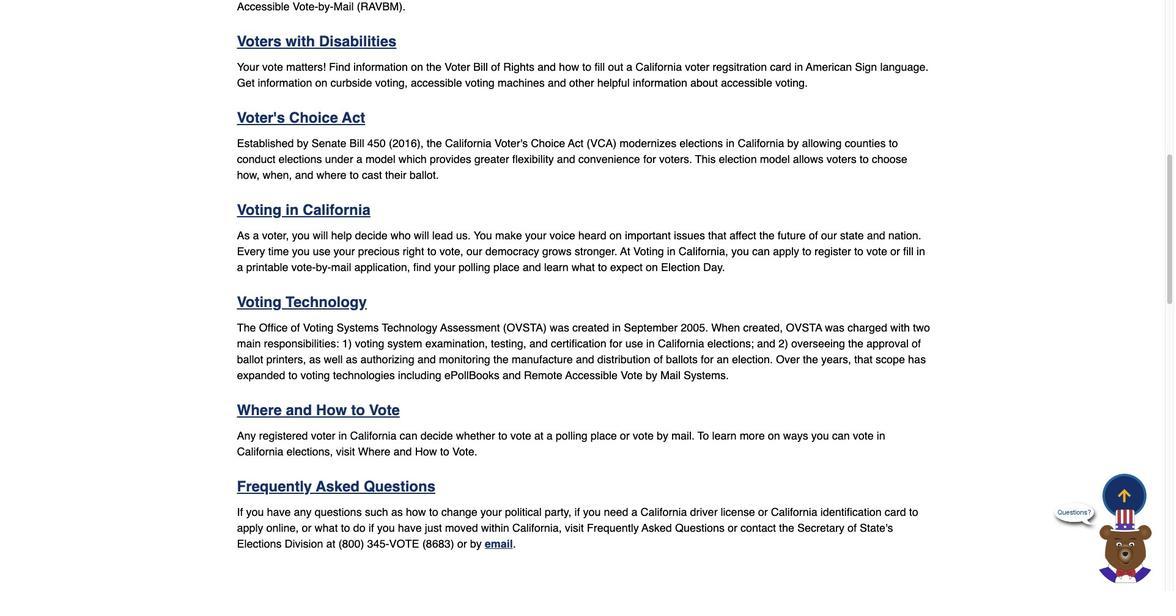 Task type: describe. For each thing, give the bounding box(es) containing it.
and down democracy in the top of the page
[[523, 261, 541, 274]]

cast
[[362, 169, 382, 182]]

important
[[625, 229, 671, 242]]

visit inside if you have any questions such as how to change your political party, if you need a california driver license or california identification card to apply online, or what to do if you have just moved within california, visit frequently asked questions or contact the secretary of state's elections division at (800) 345-vote (8683) or by
[[565, 522, 584, 535]]

use inside the office of voting systems technology assessment (ovsta) was created in september 2005. when created, ovsta was charged with two main responsibilities: 1) voting system examination, testing, and certification for use in california elections; and 2) overseeing the approval of ballot printers, as well as authorizing and monitoring the manufacture and distribution of ballots for an election. over the years, that scope has expanded to voting technologies including epollbooks and remote accessible vote by mail systems.
[[625, 337, 643, 350]]

senate
[[312, 137, 347, 150]]

apply inside as a voter, you will help decide who will lead us. you make your voice heard on important issues that affect the future of our state and nation. every time you use your precious right to vote, our democracy grows stronger. at voting in california, you can apply to register to vote or fill in a printable vote-by-mail application, find your polling place and learn what to expect on election day.
[[773, 245, 799, 258]]

0 horizontal spatial how
[[316, 402, 347, 419]]

california up questions on the bottom of page
[[350, 430, 397, 443]]

your down help in the top left of the page
[[334, 245, 355, 258]]

of up has
[[912, 337, 921, 350]]

0 horizontal spatial frequently
[[237, 479, 312, 496]]

monitoring
[[439, 353, 490, 366]]

and up manufacture
[[529, 337, 548, 350]]

voters
[[237, 33, 282, 50]]

two
[[913, 322, 930, 334]]

mail
[[660, 369, 681, 382]]

vote-
[[291, 261, 316, 274]]

find
[[329, 60, 350, 73]]

just
[[425, 522, 442, 535]]

mail
[[331, 261, 351, 274]]

who
[[391, 229, 411, 242]]

issues
[[674, 229, 705, 242]]

frequently asked questions link
[[237, 479, 435, 496]]

0 vertical spatial our
[[821, 229, 837, 242]]

your vote matters! find information on the voter bill of rights and how to fill out a california voter regsitration card in american sign language. get information on curbside voting, accessible voting machines and other helpful information about accessible voting.
[[237, 60, 929, 89]]

established
[[237, 137, 294, 150]]

california inside your vote matters! find information on the voter bill of rights and how to fill out a california voter regsitration card in american sign language. get information on curbside voting, accessible voting machines and other helpful information about accessible voting.
[[635, 60, 682, 73]]

disabilities
[[319, 33, 397, 50]]

affect
[[730, 229, 756, 242]]

you need
[[583, 506, 628, 519]]

california up help in the top left of the page
[[303, 202, 370, 219]]

california inside the office of voting systems technology assessment (ovsta) was created in september 2005. when created, ovsta was charged with two main responsibilities: 1) voting system examination, testing, and certification for use in california elections; and 2) overseeing the approval of ballot printers, as well as authorizing and monitoring the manufacture and distribution of ballots for an election. over the years, that scope has expanded to voting technologies including epollbooks and remote accessible vote by mail systems.
[[658, 337, 704, 350]]

of inside if you have any questions such as how to change your political party, if you need a california driver license or california identification card to apply online, or what to do if you have just moved within california, visit frequently asked questions or contact the secretary of state's elections division at (800) 345-vote (8683) or by
[[848, 522, 857, 535]]

curbside
[[331, 76, 372, 89]]

voter inside any registered voter in california can decide whether to vote at a polling place or vote by mail. to learn more on ways you can vote in california elections, visit where and how to vote.
[[311, 430, 335, 443]]

a inside established by senate bill 450 (2016), the california voter's choice act (vca) modernizes elections in california by allowing counties to conduct elections under a model which provides greater flexibility and convenience for voters. this election model allows voters to choose how, when, and where to cast their ballot.
[[356, 153, 362, 166]]

2 vertical spatial for
[[701, 353, 714, 366]]

(vca)
[[587, 137, 617, 150]]

1 horizontal spatial elections
[[680, 137, 723, 150]]

where
[[317, 169, 347, 182]]

rights
[[503, 60, 535, 73]]

on right the expect
[[646, 261, 658, 274]]

california up election
[[738, 137, 784, 150]]

ballot.
[[410, 169, 439, 182]]

as
[[237, 229, 250, 242]]

and right state
[[867, 229, 885, 242]]

and right when,
[[295, 169, 313, 182]]

regsitration
[[713, 60, 767, 73]]

vote inside the office of voting systems technology assessment (ovsta) was created in september 2005. when created, ovsta was charged with two main responsibilities: 1) voting system examination, testing, and certification for use in california elections; and 2) overseeing the approval of ballot printers, as well as authorizing and monitoring the manufacture and distribution of ballots for an election. over the years, that scope has expanded to voting technologies including epollbooks and remote accessible vote by mail systems.
[[621, 369, 643, 382]]

0 horizontal spatial with
[[286, 33, 315, 50]]

voter's inside established by senate bill 450 (2016), the california voter's choice act (vca) modernizes elections in california by allowing counties to conduct elections under a model which provides greater flexibility and convenience for voters. this election model allows voters to choose how, when, and where to cast their ballot.
[[495, 137, 528, 150]]

0 horizontal spatial as
[[309, 353, 321, 366]]

conduct
[[237, 153, 276, 166]]

division
[[285, 538, 323, 551]]

a inside if you have any questions such as how to change your political party, if you need a california driver license or california identification card to apply online, or what to do if you have just moved within california, visit frequently asked questions or contact the secretary of state's elections division at (800) 345-vote (8683) or by
[[631, 506, 638, 519]]

for inside established by senate bill 450 (2016), the california voter's choice act (vca) modernizes elections in california by allowing counties to conduct elections under a model which provides greater flexibility and convenience for voters. this election model allows voters to choose how, when, and where to cast their ballot.
[[643, 153, 656, 166]]

the inside your vote matters! find information on the voter bill of rights and how to fill out a california voter regsitration card in american sign language. get information on curbside voting, accessible voting machines and other helpful information about accessible voting.
[[426, 60, 442, 73]]

ballot
[[237, 353, 263, 366]]

you down affect
[[731, 245, 749, 258]]

that inside the office of voting systems technology assessment (ovsta) was created in september 2005. when created, ovsta was charged with two main responsibilities: 1) voting system examination, testing, and certification for use in california elections; and 2) overseeing the approval of ballot printers, as well as authorizing and monitoring the manufacture and distribution of ballots for an election. over the years, that scope has expanded to voting technologies including epollbooks and remote accessible vote by mail systems.
[[854, 353, 873, 366]]

california up secretary
[[771, 506, 817, 519]]

asked inside if you have any questions such as how to change your political party, if you need a california driver license or california identification card to apply online, or what to do if you have just moved within california, visit frequently asked questions or contact the secretary of state's elections division at (800) 345-vote (8683) or by
[[642, 522, 672, 535]]

in inside established by senate bill 450 (2016), the california voter's choice act (vca) modernizes elections in california by allowing counties to conduct elections under a model which provides greater flexibility and convenience for voters. this election model allows voters to choose how, when, and where to cast their ballot.
[[726, 137, 735, 150]]

make
[[495, 229, 522, 242]]

a right as on the left top of page
[[253, 229, 259, 242]]

decide for to
[[421, 430, 453, 443]]

well
[[324, 353, 343, 366]]

remote
[[524, 369, 563, 382]]

what inside as a voter, you will help decide who will lead us. you make your voice heard on important issues that affect the future of our state and nation. every time you use your precious right to vote, our democracy grows stronger. at voting in california, you can apply to register to vote or fill in a printable vote-by-mail application, find your polling place and learn what to expect on election day.
[[572, 261, 595, 274]]

email .
[[485, 538, 516, 551]]

(8683)
[[422, 538, 454, 551]]

the down the overseeing
[[803, 353, 818, 366]]

and left the other
[[548, 76, 566, 89]]

0 vertical spatial have
[[267, 506, 291, 519]]

that inside as a voter, you will help decide who will lead us. you make your voice heard on important issues that affect the future of our state and nation. every time you use your precious right to vote, our democracy grows stronger. at voting in california, you can apply to register to vote or fill in a printable vote-by-mail application, find your polling place and learn what to expect on election day.
[[708, 229, 726, 242]]

more
[[740, 430, 765, 443]]

where and how to vote link
[[237, 402, 400, 419]]

2 horizontal spatial can
[[832, 430, 850, 443]]

by inside if you have any questions such as how to change your political party, if you need a california driver license or california identification card to apply online, or what to do if you have just moved within california, visit frequently asked questions or contact the secretary of state's elections division at (800) 345-vote (8683) or by
[[470, 538, 482, 551]]

you inside any registered voter in california can decide whether to vote at a polling place or vote by mail. to learn more on ways you can vote in california elections, visit where and how to vote.
[[811, 430, 829, 443]]

as a voter, you will help decide who will lead us. you make your voice heard on important issues that affect the future of our state and nation. every time you use your precious right to vote, our democracy grows stronger. at voting in california, you can apply to register to vote or fill in a printable vote-by-mail application, find your polling place and learn what to expect on election day.
[[237, 229, 925, 274]]

and up registered
[[286, 402, 312, 419]]

created,
[[743, 322, 783, 334]]

or right license
[[758, 506, 768, 519]]

you up vote-
[[292, 245, 310, 258]]

act inside established by senate bill 450 (2016), the california voter's choice act (vca) modernizes elections in california by allowing counties to conduct elections under a model which provides greater flexibility and convenience for voters. this election model allows voters to choose how, when, and where to cast their ballot.
[[568, 137, 584, 150]]

0 vertical spatial choice
[[289, 109, 338, 126]]

decide for precious
[[355, 229, 387, 242]]

your up grows
[[525, 229, 547, 242]]

and up accessible
[[576, 353, 594, 366]]

you right voter,
[[292, 229, 310, 242]]

the inside if you have any questions such as how to change your political party, if you need a california driver license or california identification card to apply online, or what to do if you have just moved within california, visit frequently asked questions or contact the secretary of state's elections division at (800) 345-vote (8683) or by
[[779, 522, 794, 535]]

1 vertical spatial vote
[[369, 402, 400, 419]]

1 model from the left
[[365, 153, 395, 166]]

of inside as a voter, you will help decide who will lead us. you make your voice heard on important issues that affect the future of our state and nation. every time you use your precious right to vote, our democracy grows stronger. at voting in california, you can apply to register to vote or fill in a printable vote-by-mail application, find your polling place and learn what to expect on election day.
[[809, 229, 818, 242]]

of up responsibilities:
[[291, 322, 300, 334]]

1 horizontal spatial as
[[346, 353, 357, 366]]

to inside the office of voting systems technology assessment (ovsta) was created in september 2005. when created, ovsta was charged with two main responsibilities: 1) voting system examination, testing, and certification for use in california elections; and 2) overseeing the approval of ballot printers, as well as authorizing and monitoring the manufacture and distribution of ballots for an election. over the years, that scope has expanded to voting technologies including epollbooks and remote accessible vote by mail systems.
[[288, 369, 298, 382]]

examination,
[[425, 337, 488, 350]]

you
[[474, 229, 492, 242]]

2 will from the left
[[414, 229, 429, 242]]

how inside any registered voter in california can decide whether to vote at a polling place or vote by mail. to learn more on ways you can vote in california elections, visit where and how to vote.
[[415, 446, 437, 459]]

voting inside the office of voting systems technology assessment (ovsta) was created in september 2005. when created, ovsta was charged with two main responsibilities: 1) voting system examination, testing, and certification for use in california elections; and 2) overseeing the approval of ballot printers, as well as authorizing and monitoring the manufacture and distribution of ballots for an election. over the years, that scope has expanded to voting technologies including epollbooks and remote accessible vote by mail systems.
[[303, 322, 334, 334]]

when,
[[263, 169, 292, 182]]

voice
[[550, 229, 575, 242]]

learn inside as a voter, you will help decide who will lead us. you make your voice heard on important issues that affect the future of our state and nation. every time you use your precious right to vote, our democracy grows stronger. at voting in california, you can apply to register to vote or fill in a printable vote-by-mail application, find your polling place and learn what to expect on election day.
[[544, 261, 569, 274]]

place inside any registered voter in california can decide whether to vote at a polling place or vote by mail. to learn more on ways you can vote in california elections, visit where and how to vote.
[[591, 430, 617, 443]]

1 horizontal spatial have
[[398, 522, 422, 535]]

convenience
[[578, 153, 640, 166]]

bill inside established by senate bill 450 (2016), the california voter's choice act (vca) modernizes elections in california by allowing counties to conduct elections under a model which provides greater flexibility and convenience for voters. this election model allows voters to choose how, when, and where to cast their ballot.
[[350, 137, 364, 150]]

california, inside if you have any questions such as how to change your political party, if you need a california driver license or california identification card to apply online, or what to do if you have just moved within california, visit frequently asked questions or contact the secretary of state's elections division at (800) 345-vote (8683) or by
[[512, 522, 562, 535]]

voting.
[[775, 76, 808, 89]]

by down voter's choice act link
[[297, 137, 309, 150]]

0 horizontal spatial can
[[400, 430, 417, 443]]

questions
[[315, 506, 362, 519]]

greater
[[474, 153, 509, 166]]

election
[[719, 153, 757, 166]]

voters
[[827, 153, 857, 166]]

created
[[572, 322, 609, 334]]

polling inside any registered voter in california can decide whether to vote at a polling place or vote by mail. to learn more on ways you can vote in california elections, visit where and how to vote.
[[556, 430, 588, 443]]

california down any
[[237, 446, 283, 459]]

grows
[[542, 245, 572, 258]]

with inside the office of voting systems technology assessment (ovsta) was created in september 2005. when created, ovsta was charged with two main responsibilities: 1) voting system examination, testing, and certification for use in california elections; and 2) overseeing the approval of ballot printers, as well as authorizing and monitoring the manufacture and distribution of ballots for an election. over the years, that scope has expanded to voting technologies including epollbooks and remote accessible vote by mail systems.
[[890, 322, 910, 334]]

change
[[441, 506, 477, 519]]

1 vertical spatial for
[[610, 337, 622, 350]]

precious
[[358, 245, 400, 258]]

allowing
[[802, 137, 842, 150]]

visit inside any registered voter in california can decide whether to vote at a polling place or vote by mail. to learn more on ways you can vote in california elections, visit where and how to vote.
[[336, 446, 355, 459]]

voting inside your vote matters! find information on the voter bill of rights and how to fill out a california voter regsitration card in american sign language. get information on curbside voting, accessible voting machines and other helpful information about accessible voting.
[[465, 76, 495, 89]]

vote inside your vote matters! find information on the voter bill of rights and how to fill out a california voter regsitration card in american sign language. get information on curbside voting, accessible voting machines and other helpful information about accessible voting.
[[262, 60, 283, 73]]

2005.
[[681, 322, 708, 334]]

application,
[[354, 261, 410, 274]]

and right the flexibility
[[557, 153, 575, 166]]

counties
[[845, 137, 886, 150]]

authorizing
[[361, 353, 414, 366]]

us.
[[456, 229, 471, 242]]

or up division
[[302, 522, 312, 535]]

right
[[403, 245, 424, 258]]

email link
[[485, 538, 513, 551]]

you inside if you have any questions such as how to change your political party, if you need a california driver license or california identification card to apply online, or what to do if you have just moved within california, visit frequently asked questions or contact the secretary of state's elections division at (800) 345-vote (8683) or by
[[246, 506, 264, 519]]

vote inside as a voter, you will help decide who will lead us. you make your voice heard on important issues that affect the future of our state and nation. every time you use your precious right to vote, our democracy grows stronger. at voting in california, you can apply to register to vote or fill in a printable vote-by-mail application, find your polling place and learn what to expect on election day.
[[867, 245, 887, 258]]

accessible
[[565, 369, 618, 382]]

within
[[481, 522, 509, 535]]

elections;
[[707, 337, 754, 350]]

0 horizontal spatial voter's
[[237, 109, 285, 126]]

1 vertical spatial elections
[[279, 153, 322, 166]]

of up mail
[[654, 353, 663, 366]]

if you
[[369, 522, 395, 535]]

and down the created,
[[757, 337, 775, 350]]

1 accessible from the left
[[411, 76, 462, 89]]

apply inside if you have any questions such as how to change your political party, if you need a california driver license or california identification card to apply online, or what to do if you have just moved within california, visit frequently asked questions or contact the secretary of state's elections division at (800) 345-vote (8683) or by
[[237, 522, 263, 535]]

card inside if you have any questions such as how to change your political party, if you need a california driver license or california identification card to apply online, or what to do if you have just moved within california, visit frequently asked questions or contact the secretary of state's elections division at (800) 345-vote (8683) or by
[[885, 506, 906, 519]]

questions or contact
[[675, 522, 776, 535]]

a inside any registered voter in california can decide whether to vote at a polling place or vote by mail. to learn more on ways you can vote in california elections, visit where and how to vote.
[[547, 430, 553, 443]]

where inside any registered voter in california can decide whether to vote at a polling place or vote by mail. to learn more on ways you can vote in california elections, visit where and how to vote.
[[358, 446, 391, 459]]

approval
[[867, 337, 909, 350]]

frequently asked questions
[[237, 479, 435, 496]]

voter,
[[262, 229, 289, 242]]

to inside your vote matters! find information on the voter bill of rights and how to fill out a california voter regsitration card in american sign language. get information on curbside voting, accessible voting machines and other helpful information about accessible voting.
[[582, 60, 591, 73]]

driver
[[690, 506, 718, 519]]

on left voter
[[411, 60, 423, 73]]

charged
[[848, 322, 887, 334]]

or inside any registered voter in california can decide whether to vote at a polling place or vote by mail. to learn more on ways you can vote in california elections, visit where and how to vote.
[[620, 430, 630, 443]]

state's
[[860, 522, 893, 535]]

or inside as a voter, you will help decide who will lead us. you make your voice heard on important issues that affect the future of our state and nation. every time you use your precious right to vote, our democracy grows stronger. at voting in california, you can apply to register to vote or fill in a printable vote-by-mail application, find your polling place and learn what to expect on election day.
[[890, 245, 900, 258]]

voting in california
[[237, 202, 370, 219]]

1 horizontal spatial voting
[[355, 337, 384, 350]]

election
[[661, 261, 700, 274]]

0 horizontal spatial voting
[[301, 369, 330, 382]]

ballots
[[666, 353, 698, 366]]

language.
[[880, 60, 929, 73]]



Task type: locate. For each thing, give the bounding box(es) containing it.
any
[[237, 430, 256, 443]]

information down matters!
[[258, 76, 312, 89]]

choice up the flexibility
[[531, 137, 565, 150]]

what inside if you have any questions such as how to change your political party, if you need a california driver license or california identification card to apply online, or what to do if you have just moved within california, visit frequently asked questions or contact the secretary of state's elections division at (800) 345-vote (8683) or by
[[315, 522, 338, 535]]

for
[[643, 153, 656, 166], [610, 337, 622, 350], [701, 353, 714, 366]]

how left vote.
[[415, 446, 437, 459]]

0 horizontal spatial asked
[[316, 479, 360, 496]]

0 vertical spatial for
[[643, 153, 656, 166]]

how inside your vote matters! find information on the voter bill of rights and how to fill out a california voter regsitration card in american sign language. get information on curbside voting, accessible voting machines and other helpful information about accessible voting.
[[559, 60, 579, 73]]

0 vertical spatial technology
[[286, 294, 367, 311]]

voting up the the
[[237, 294, 282, 311]]

voting up as on the left top of page
[[237, 202, 282, 219]]

polling inside as a voter, you will help decide who will lead us. you make your voice heard on important issues that affect the future of our state and nation. every time you use your precious right to vote, our democracy grows stronger. at voting in california, you can apply to register to vote or fill in a printable vote-by-mail application, find your polling place and learn what to expect on election day.
[[458, 261, 490, 274]]

1 vertical spatial learn
[[712, 430, 737, 443]]

california right out
[[635, 60, 682, 73]]

1 vertical spatial at
[[326, 538, 335, 551]]

state
[[840, 229, 864, 242]]

voting,
[[375, 76, 408, 89]]

as inside if you have any questions such as how to change your political party, if you need a california driver license or california identification card to apply online, or what to do if you have just moved within california, visit frequently asked questions or contact the secretary of state's elections division at (800) 345-vote (8683) or by
[[391, 506, 403, 519]]

technology inside the office of voting systems technology assessment (ovsta) was created in september 2005. when created, ovsta was charged with two main responsibilities: 1) voting system examination, testing, and certification for use in california elections; and 2) overseeing the approval of ballot printers, as well as authorizing and monitoring the manufacture and distribution of ballots for an election. over the years, that scope has expanded to voting technologies including epollbooks and remote accessible vote by mail systems.
[[382, 322, 437, 334]]

1 vertical spatial that
[[854, 353, 873, 366]]

election.
[[732, 353, 773, 366]]

1 horizontal spatial decide
[[421, 430, 453, 443]]

on
[[411, 60, 423, 73], [315, 76, 328, 89], [610, 229, 622, 242], [646, 261, 658, 274], [768, 430, 780, 443]]

0 vertical spatial apply
[[773, 245, 799, 258]]

by down moved
[[470, 538, 482, 551]]

for down modernizes
[[643, 153, 656, 166]]

frequently
[[237, 479, 312, 496], [587, 522, 639, 535]]

frequently up any
[[237, 479, 312, 496]]

0 horizontal spatial california,
[[512, 522, 562, 535]]

that left scope
[[854, 353, 873, 366]]

1 vertical spatial asked
[[642, 522, 672, 535]]

0 vertical spatial where
[[237, 402, 282, 419]]

the down the testing,
[[493, 353, 509, 366]]

a right you need
[[631, 506, 638, 519]]

or left mail.
[[620, 430, 630, 443]]

helpful
[[597, 76, 630, 89]]

on down matters!
[[315, 76, 328, 89]]

0 horizontal spatial information
[[258, 76, 312, 89]]

voter's up greater
[[495, 137, 528, 150]]

the left secretary
[[779, 522, 794, 535]]

0 horizontal spatial bill
[[350, 137, 364, 150]]

and inside any registered voter in california can decide whether to vote at a polling place or vote by mail. to learn more on ways you can vote in california elections, visit where and how to vote.
[[394, 446, 412, 459]]

1 vertical spatial technology
[[382, 322, 437, 334]]

provides
[[430, 153, 471, 166]]

1 vertical spatial voting
[[355, 337, 384, 350]]

how,
[[237, 169, 260, 182]]

1 horizontal spatial model
[[760, 153, 790, 166]]

0 horizontal spatial was
[[550, 322, 569, 334]]

visit right elections, on the bottom of page
[[336, 446, 355, 459]]

political
[[505, 506, 542, 519]]

voting
[[237, 202, 282, 219], [633, 245, 664, 258], [237, 294, 282, 311], [303, 322, 334, 334]]

printable
[[246, 261, 288, 274]]

1 vertical spatial fill
[[903, 245, 914, 258]]

0 vertical spatial what
[[572, 261, 595, 274]]

ovsta
[[786, 322, 822, 334]]

do
[[353, 522, 365, 535]]

bill left 450
[[350, 137, 364, 150]]

identification
[[820, 506, 882, 519]]

1 horizontal spatial vote
[[621, 369, 643, 382]]

act left (vca)
[[568, 137, 584, 150]]

act down curbside
[[342, 109, 365, 126]]

fill inside as a voter, you will help decide who will lead us. you make your voice heard on important issues that affect the future of our state and nation. every time you use your precious right to vote, our democracy grows stronger. at voting in california, you can apply to register to vote or fill in a printable vote-by-mail application, find your polling place and learn what to expect on election day.
[[903, 245, 914, 258]]

in inside your vote matters! find information on the voter bill of rights and how to fill out a california voter regsitration card in american sign language. get information on curbside voting, accessible voting machines and other helpful information about accessible voting.
[[795, 60, 803, 73]]

learn inside any registered voter in california can decide whether to vote at a polling place or vote by mail. to learn more on ways you can vote in california elections, visit where and how to vote.
[[712, 430, 737, 443]]

on left ways
[[768, 430, 780, 443]]

and
[[538, 60, 556, 73], [548, 76, 566, 89], [557, 153, 575, 166], [295, 169, 313, 182], [867, 229, 885, 242], [523, 261, 541, 274], [529, 337, 548, 350], [757, 337, 775, 350], [417, 353, 436, 366], [576, 353, 594, 366], [503, 369, 521, 382], [286, 402, 312, 419], [394, 446, 412, 459]]

visit down if
[[565, 522, 584, 535]]

day.
[[703, 261, 725, 274]]

1 vertical spatial choice
[[531, 137, 565, 150]]

stronger.
[[575, 245, 618, 258]]

450
[[367, 137, 386, 150]]

1 horizontal spatial card
[[885, 506, 906, 519]]

of right future on the right top of the page
[[809, 229, 818, 242]]

0 vertical spatial polling
[[458, 261, 490, 274]]

voter's choice act
[[237, 109, 365, 126]]

1 vertical spatial card
[[885, 506, 906, 519]]

use
[[313, 245, 331, 258], [625, 337, 643, 350]]

how inside if you have any questions such as how to change your political party, if you need a california driver license or california identification card to apply online, or what to do if you have just moved within california, visit frequently asked questions or contact the secretary of state's elections division at (800) 345-vote (8683) or by
[[406, 506, 426, 519]]

1 horizontal spatial at
[[534, 430, 544, 443]]

any
[[294, 506, 312, 519]]

systems.
[[684, 369, 729, 382]]

voting down well
[[301, 369, 330, 382]]

allows
[[793, 153, 824, 166]]

0 horizontal spatial what
[[315, 522, 338, 535]]

voting technology link
[[237, 294, 367, 311]]

when
[[711, 322, 740, 334]]

0 vertical spatial voter's
[[237, 109, 285, 126]]

0 vertical spatial visit
[[336, 446, 355, 459]]

party,
[[545, 506, 571, 519]]

0 vertical spatial decide
[[355, 229, 387, 242]]

0 horizontal spatial elections
[[279, 153, 322, 166]]

0 horizontal spatial voter
[[311, 430, 335, 443]]

card up state's
[[885, 506, 906, 519]]

learn
[[544, 261, 569, 274], [712, 430, 737, 443]]

system
[[387, 337, 422, 350]]

to
[[582, 60, 591, 73], [889, 137, 898, 150], [860, 153, 869, 166], [350, 169, 359, 182], [427, 245, 436, 258], [802, 245, 811, 258], [854, 245, 864, 258], [598, 261, 607, 274], [288, 369, 298, 382], [351, 402, 365, 419], [498, 430, 507, 443], [440, 446, 449, 459], [429, 506, 438, 519], [909, 506, 918, 519], [341, 522, 350, 535]]

0 horizontal spatial use
[[313, 245, 331, 258]]

will left help in the top left of the page
[[313, 229, 328, 242]]

that left affect
[[708, 229, 726, 242]]

use inside as a voter, you will help decide who will lead us. you make your voice heard on important issues that affect the future of our state and nation. every time you use your precious right to vote, our democracy grows stronger. at voting in california, you can apply to register to vote or fill in a printable vote-by-mail application, find your polling place and learn what to expect on election day.
[[313, 245, 331, 258]]

0 vertical spatial voting
[[465, 76, 495, 89]]

expanded
[[237, 369, 285, 382]]

a inside your vote matters! find information on the voter bill of rights and how to fill out a california voter regsitration card in american sign language. get information on curbside voting, accessible voting machines and other helpful information about accessible voting.
[[626, 60, 632, 73]]

decide up precious
[[355, 229, 387, 242]]

including
[[398, 369, 441, 382]]

1 horizontal spatial what
[[572, 261, 595, 274]]

at inside any registered voter in california can decide whether to vote at a polling place or vote by mail. to learn more on ways you can vote in california elections, visit where and how to vote.
[[534, 430, 544, 443]]

0 horizontal spatial model
[[365, 153, 395, 166]]

or down moved
[[457, 538, 467, 551]]

choice up senate
[[289, 109, 338, 126]]

technologies
[[333, 369, 395, 382]]

1 horizontal spatial where
[[358, 446, 391, 459]]

questions? ask me. image
[[1055, 497, 1094, 536]]

by up allows
[[787, 137, 799, 150]]

1 horizontal spatial place
[[591, 430, 617, 443]]

california, up day.
[[679, 245, 728, 258]]

technology down the by-
[[286, 294, 367, 311]]

of inside your vote matters! find information on the voter bill of rights and how to fill out a california voter regsitration card in american sign language. get information on curbside voting, accessible voting machines and other helpful information about accessible voting.
[[491, 60, 500, 73]]

decide inside any registered voter in california can decide whether to vote at a polling place or vote by mail. to learn more on ways you can vote in california elections, visit where and how to vote.
[[421, 430, 453, 443]]

polling
[[458, 261, 490, 274], [556, 430, 588, 443]]

1 horizontal spatial accessible
[[721, 76, 772, 89]]

decide up vote.
[[421, 430, 453, 443]]

2 vertical spatial voting
[[301, 369, 330, 382]]

as right such
[[391, 506, 403, 519]]

our down you
[[466, 245, 482, 258]]

can down affect
[[752, 245, 770, 258]]

0 vertical spatial with
[[286, 33, 315, 50]]

voting in california link
[[237, 202, 370, 219]]

scope
[[876, 353, 905, 366]]

and right the rights
[[538, 60, 556, 73]]

fill left out
[[594, 60, 605, 73]]

accessible down regsitration
[[721, 76, 772, 89]]

0 horizontal spatial apply
[[237, 522, 263, 535]]

2 was from the left
[[825, 322, 845, 334]]

1 horizontal spatial use
[[625, 337, 643, 350]]

of down the identification
[[848, 522, 857, 535]]

1 horizontal spatial how
[[415, 446, 437, 459]]

modernizes
[[620, 137, 677, 150]]

2 horizontal spatial information
[[633, 76, 687, 89]]

certification
[[551, 337, 607, 350]]

1 horizontal spatial act
[[568, 137, 584, 150]]

distribution
[[597, 353, 651, 366]]

have up online,
[[267, 506, 291, 519]]

with up matters!
[[286, 33, 315, 50]]

other
[[569, 76, 594, 89]]

over
[[776, 353, 800, 366]]

overseeing
[[791, 337, 845, 350]]

place inside as a voter, you will help decide who will lead us. you make your voice heard on important issues that affect the future of our state and nation. every time you use your precious right to vote, our democracy grows stronger. at voting in california, you can apply to register to vote or fill in a printable vote-by-mail application, find your polling place and learn what to expect on election day.
[[493, 261, 520, 274]]

0 vertical spatial bill
[[473, 60, 488, 73]]

1 vertical spatial how
[[406, 506, 426, 519]]

epollbooks
[[444, 369, 500, 382]]

california up provides
[[445, 137, 492, 150]]

voter inside your vote matters! find information on the voter bill of rights and how to fill out a california voter regsitration card in american sign language. get information on curbside voting, accessible voting machines and other helpful information about accessible voting.
[[685, 60, 710, 73]]

california up ballots
[[658, 337, 704, 350]]

0 horizontal spatial place
[[493, 261, 520, 274]]

1 vertical spatial what
[[315, 522, 338, 535]]

0 horizontal spatial vote
[[369, 402, 400, 419]]

at inside if you have any questions such as how to change your political party, if you need a california driver license or california identification card to apply online, or what to do if you have just moved within california, visit frequently asked questions or contact the secretary of state's elections division at (800) 345-vote (8683) or by
[[326, 538, 335, 551]]

0 horizontal spatial at
[[326, 538, 335, 551]]

can inside as a voter, you will help decide who will lead us. you make your voice heard on important issues that affect the future of our state and nation. every time you use your precious right to vote, our democracy grows stronger. at voting in california, you can apply to register to vote or fill in a printable vote-by-mail application, find your polling place and learn what to expect on election day.
[[752, 245, 770, 258]]

a down every
[[237, 261, 243, 274]]

a right under
[[356, 153, 362, 166]]

expect
[[610, 261, 643, 274]]

vote.
[[452, 446, 477, 459]]

where
[[237, 402, 282, 419], [358, 446, 391, 459]]

a
[[626, 60, 632, 73], [356, 153, 362, 166], [253, 229, 259, 242], [237, 261, 243, 274], [547, 430, 553, 443], [631, 506, 638, 519]]

will up right
[[414, 229, 429, 242]]

fill inside your vote matters! find information on the voter bill of rights and how to fill out a california voter regsitration card in american sign language. get information on curbside voting, accessible voting machines and other helpful information about accessible voting.
[[594, 60, 605, 73]]

1 will from the left
[[313, 229, 328, 242]]

1 vertical spatial california,
[[512, 522, 562, 535]]

1 vertical spatial frequently
[[587, 522, 639, 535]]

on up at
[[610, 229, 622, 242]]

1 horizontal spatial asked
[[642, 522, 672, 535]]

1 vertical spatial visit
[[565, 522, 584, 535]]

apply up the elections
[[237, 522, 263, 535]]

choose
[[872, 153, 907, 166]]

voter
[[445, 60, 470, 73]]

learn down grows
[[544, 261, 569, 274]]

bill inside your vote matters! find information on the voter bill of rights and how to fill out a california voter regsitration card in american sign language. get information on curbside voting, accessible voting machines and other helpful information about accessible voting.
[[473, 60, 488, 73]]

1 horizontal spatial was
[[825, 322, 845, 334]]

and up including
[[417, 353, 436, 366]]

for up distribution
[[610, 337, 622, 350]]

1 vertical spatial with
[[890, 322, 910, 334]]

as down 1) on the bottom left
[[346, 353, 357, 366]]

if you have any questions such as how to change your political party, if you need a california driver license or california identification card to apply online, or what to do if you have just moved within california, visit frequently asked questions or contact the secretary of state's elections division at (800) 345-vote (8683) or by
[[237, 506, 918, 551]]

a down remote
[[547, 430, 553, 443]]

1 was from the left
[[550, 322, 569, 334]]

2 model from the left
[[760, 153, 790, 166]]

2 accessible from the left
[[721, 76, 772, 89]]

as left well
[[309, 353, 321, 366]]

0 horizontal spatial polling
[[458, 261, 490, 274]]

1 horizontal spatial apply
[[773, 245, 799, 258]]

have up vote
[[398, 522, 422, 535]]

0 horizontal spatial have
[[267, 506, 291, 519]]

0 vertical spatial how
[[559, 60, 579, 73]]

california, inside as a voter, you will help decide who will lead us. you make your voice heard on important issues that affect the future of our state and nation. every time you use your precious right to vote, our democracy grows stronger. at voting in california, you can apply to register to vote or fill in a printable vote-by-mail application, find your polling place and learn what to expect on election day.
[[679, 245, 728, 258]]

0 vertical spatial use
[[313, 245, 331, 258]]

1 horizontal spatial our
[[821, 229, 837, 242]]

voter up elections, on the bottom of page
[[311, 430, 335, 443]]

on inside any registered voter in california can decide whether to vote at a polling place or vote by mail. to learn more on ways you can vote in california elections, visit where and how to vote.
[[768, 430, 780, 443]]

model down 450
[[365, 153, 395, 166]]

how up 'just'
[[406, 506, 426, 519]]

information up voting,
[[353, 60, 408, 73]]

1 horizontal spatial learn
[[712, 430, 737, 443]]

secretary
[[797, 522, 845, 535]]

apply down future on the right top of the page
[[773, 245, 799, 258]]

at left (800)
[[326, 538, 335, 551]]

the inside established by senate bill 450 (2016), the california voter's choice act (vca) modernizes elections in california by allowing counties to conduct elections under a model which provides greater flexibility and convenience for voters. this election model allows voters to choose how, when, and where to cast their ballot.
[[427, 137, 442, 150]]

1 vertical spatial polling
[[556, 430, 588, 443]]

0 horizontal spatial act
[[342, 109, 365, 126]]

use up distribution
[[625, 337, 643, 350]]

and up questions on the bottom of page
[[394, 446, 412, 459]]

0 vertical spatial elections
[[680, 137, 723, 150]]

machines
[[498, 76, 545, 89]]

1)
[[342, 337, 352, 350]]

heard
[[578, 229, 607, 242]]

you right if
[[246, 506, 264, 519]]

1 horizontal spatial with
[[890, 322, 910, 334]]

the inside as a voter, you will help decide who will lead us. you make your voice heard on important issues that affect the future of our state and nation. every time you use your precious right to vote, our democracy grows stronger. at voting in california, you can apply to register to vote or fill in a printable vote-by-mail application, find your polling place and learn what to expect on election day.
[[759, 229, 775, 242]]

1 horizontal spatial bill
[[473, 60, 488, 73]]

voting
[[465, 76, 495, 89], [355, 337, 384, 350], [301, 369, 330, 382]]

testing,
[[491, 337, 526, 350]]

register
[[815, 245, 851, 258]]

by inside any registered voter in california can decide whether to vote at a polling place or vote by mail. to learn more on ways you can vote in california elections, visit where and how to vote.
[[657, 430, 668, 443]]

0 horizontal spatial fill
[[594, 60, 605, 73]]

can up questions on the bottom of page
[[400, 430, 417, 443]]

0 horizontal spatial our
[[466, 245, 482, 258]]

decide inside as a voter, you will help decide who will lead us. you make your voice heard on important issues that affect the future of our state and nation. every time you use your precious right to vote, our democracy grows stronger. at voting in california, you can apply to register to vote or fill in a printable vote-by-mail application, find your polling place and learn what to expect on election day.
[[355, 229, 387, 242]]

1 vertical spatial our
[[466, 245, 482, 258]]

september
[[624, 322, 678, 334]]

1 horizontal spatial voter
[[685, 60, 710, 73]]

your down the vote,
[[434, 261, 455, 274]]

how
[[559, 60, 579, 73], [406, 506, 426, 519]]

1 horizontal spatial information
[[353, 60, 408, 73]]

california
[[635, 60, 682, 73], [445, 137, 492, 150], [738, 137, 784, 150], [303, 202, 370, 219], [658, 337, 704, 350], [350, 430, 397, 443], [237, 446, 283, 459], [641, 506, 687, 519], [771, 506, 817, 519]]

0 horizontal spatial learn
[[544, 261, 569, 274]]

main
[[237, 337, 261, 350]]

systems
[[337, 322, 379, 334]]

where up questions on the bottom of page
[[358, 446, 391, 459]]

vote,
[[439, 245, 463, 258]]

your up within
[[481, 506, 502, 519]]

moved
[[445, 522, 478, 535]]

and left remote
[[503, 369, 521, 382]]

the
[[237, 322, 256, 334]]

2)
[[778, 337, 788, 350]]

by inside the office of voting systems technology assessment (ovsta) was created in september 2005. when created, ovsta was charged with two main responsibilities: 1) voting system examination, testing, and certification for use in california elections; and 2) overseeing the approval of ballot printers, as well as authorizing and monitoring the manufacture and distribution of ballots for an election. over the years, that scope has expanded to voting technologies including epollbooks and remote accessible vote by mail systems.
[[646, 369, 657, 382]]

0 vertical spatial voter
[[685, 60, 710, 73]]

how up the other
[[559, 60, 579, 73]]

elections
[[237, 538, 282, 551]]

voting technology
[[237, 294, 367, 311]]

0 vertical spatial card
[[770, 60, 792, 73]]

0 horizontal spatial accessible
[[411, 76, 462, 89]]

voting inside as a voter, you will help decide who will lead us. you make your voice heard on important issues that affect the future of our state and nation. every time you use your precious right to vote, our democracy grows stronger. at voting in california, you can apply to register to vote or fill in a printable vote-by-mail application, find your polling place and learn what to expect on election day.
[[633, 245, 664, 258]]

bill right voter
[[473, 60, 488, 73]]

technology up system
[[382, 322, 437, 334]]

0 horizontal spatial will
[[313, 229, 328, 242]]

1 horizontal spatial visit
[[565, 522, 584, 535]]

card inside your vote matters! find information on the voter bill of rights and how to fill out a california voter regsitration card in american sign language. get information on curbside voting, accessible voting machines and other helpful information about accessible voting.
[[770, 60, 792, 73]]

1 vertical spatial voter's
[[495, 137, 528, 150]]

1 vertical spatial voter
[[311, 430, 335, 443]]

online,
[[266, 522, 299, 535]]

345-
[[367, 538, 389, 551]]

click me to chat with sam image
[[1092, 509, 1159, 584]]

visit
[[336, 446, 355, 459], [565, 522, 584, 535]]

you right ways
[[811, 430, 829, 443]]

the down charged
[[848, 337, 863, 350]]

voting down voter
[[465, 76, 495, 89]]

your inside if you have any questions such as how to change your political party, if you need a california driver license or california identification card to apply online, or what to do if you have just moved within california, visit frequently asked questions or contact the secretary of state's elections division at (800) 345-vote (8683) or by
[[481, 506, 502, 519]]

1 horizontal spatial that
[[854, 353, 873, 366]]

2 horizontal spatial as
[[391, 506, 403, 519]]

1 horizontal spatial choice
[[531, 137, 565, 150]]

fill down nation. on the top of page
[[903, 245, 914, 258]]

0 horizontal spatial choice
[[289, 109, 338, 126]]

1 vertical spatial use
[[625, 337, 643, 350]]

act
[[342, 109, 365, 126], [568, 137, 584, 150]]

by left mail.
[[657, 430, 668, 443]]

california left driver
[[641, 506, 687, 519]]

about
[[690, 76, 718, 89]]

voters with disabilities link
[[237, 33, 397, 50]]

choice inside established by senate bill 450 (2016), the california voter's choice act (vca) modernizes elections in california by allowing counties to conduct elections under a model which provides greater flexibility and convenience for voters. this election model allows voters to choose how, when, and where to cast their ballot.
[[531, 137, 565, 150]]

1 vertical spatial bill
[[350, 137, 364, 150]]

can right ways
[[832, 430, 850, 443]]

1 vertical spatial place
[[591, 430, 617, 443]]

to
[[698, 430, 709, 443]]

1 horizontal spatial polling
[[556, 430, 588, 443]]

0 horizontal spatial technology
[[286, 294, 367, 311]]

0 vertical spatial act
[[342, 109, 365, 126]]

nation.
[[888, 229, 921, 242]]

matters!
[[286, 60, 326, 73]]

license
[[721, 506, 755, 519]]

or down nation. on the top of page
[[890, 245, 900, 258]]

frequently down you need
[[587, 522, 639, 535]]

frequently inside if you have any questions such as how to change your political party, if you need a california driver license or california identification card to apply online, or what to do if you have just moved within california, visit frequently asked questions or contact the secretary of state's elections division at (800) 345-vote (8683) or by
[[587, 522, 639, 535]]



Task type: vqa. For each thing, say whether or not it's contained in the screenshot.
"March"
no



